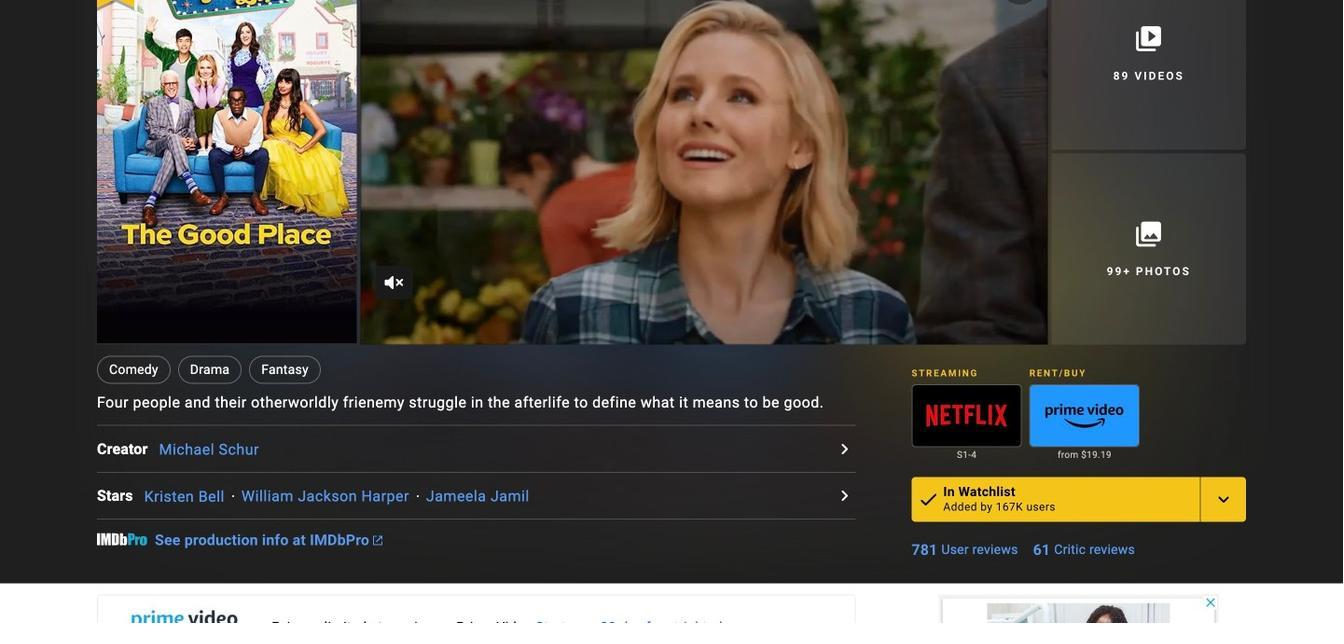 Task type: describe. For each thing, give the bounding box(es) containing it.
done image
[[917, 488, 940, 511]]

watch the good place trailer element
[[360, 0, 1048, 345]]

video player application
[[360, 0, 1048, 345]]

advertisement element
[[939, 595, 1219, 623]]

1 see full cast and crew image from the top
[[833, 438, 856, 460]]

volume off image
[[383, 272, 405, 294]]

launch inline image
[[373, 536, 383, 545]]

2 see full cast and crew image from the top
[[833, 485, 856, 507]]



Task type: locate. For each thing, give the bounding box(es) containing it.
watch on netflix image
[[913, 385, 1021, 446]]

0 vertical spatial see full cast and crew image
[[833, 438, 856, 460]]

add title to another list image
[[1213, 488, 1235, 511]]

ted danson, kristen bell, marc evan jackson, william jackson harper, manny jacinto, jameela jamil, and d'arcy carden in the good place (2016) image
[[97, 0, 357, 343]]

watch on prime video image
[[1031, 385, 1139, 446]]

remove from watchlist image
[[97, 0, 134, 11]]

group
[[97, 0, 357, 345], [360, 0, 1048, 345], [912, 384, 1022, 462], [912, 384, 1022, 447], [1030, 384, 1140, 462], [1030, 384, 1140, 447]]

see full cast and crew image
[[833, 438, 856, 460], [833, 485, 856, 507]]

1 vertical spatial see full cast and crew image
[[833, 485, 856, 507]]

watch the good place trailer image
[[360, 0, 1048, 345]]



Task type: vqa. For each thing, say whether or not it's contained in the screenshot.
the 5 to the bottom
no



